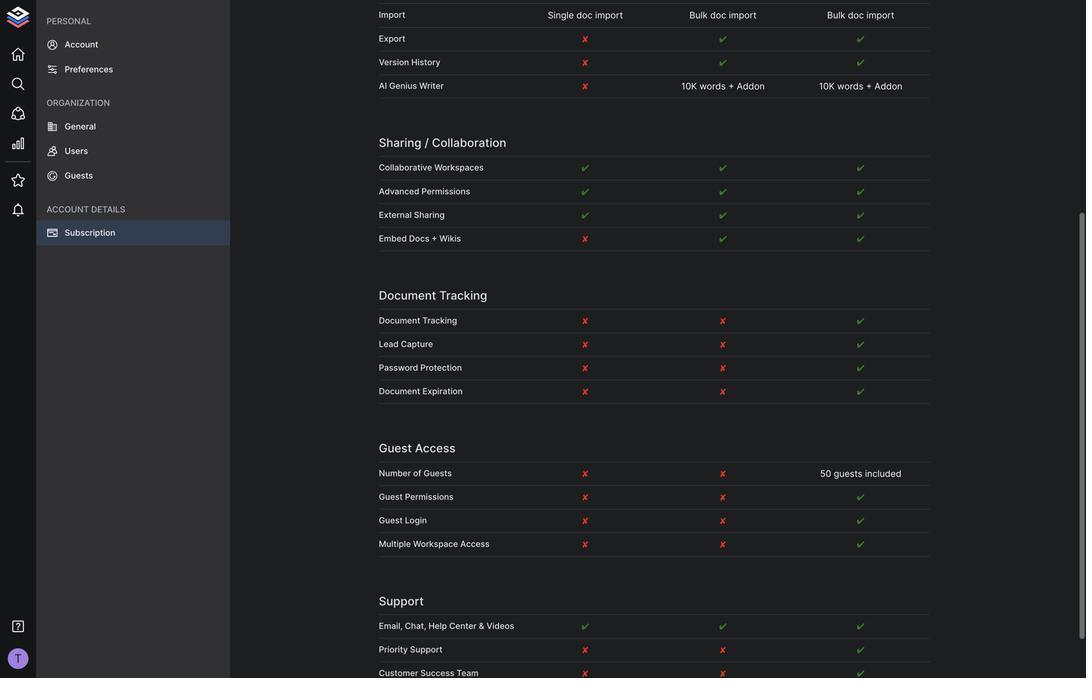 Task type: describe. For each thing, give the bounding box(es) containing it.
details
[[91, 205, 125, 215]]

workspace
[[413, 540, 458, 550]]

/
[[425, 136, 429, 150]]

embed docs + wikis
[[379, 234, 461, 244]]

guests
[[834, 469, 863, 480]]

genius
[[389, 81, 417, 91]]

2 import from the left
[[729, 10, 757, 21]]

3 doc from the left
[[848, 10, 864, 21]]

chat,
[[405, 622, 426, 632]]

writer
[[419, 81, 444, 91]]

guests link
[[36, 164, 230, 188]]

2 addon from the left
[[875, 81, 903, 92]]

guest for guest login
[[379, 516, 403, 526]]

advanced permissions
[[379, 186, 470, 196]]

1 document tracking from the top
[[379, 289, 487, 303]]

account
[[65, 40, 98, 50]]

advanced
[[379, 186, 419, 196]]

0 vertical spatial tracking
[[439, 289, 487, 303]]

sharing / collaboration
[[379, 136, 506, 150]]

1 vertical spatial tracking
[[423, 316, 457, 326]]

protection
[[420, 363, 462, 373]]

1 document from the top
[[379, 289, 436, 303]]

of
[[413, 469, 421, 479]]

50 guests included
[[820, 469, 902, 480]]

50
[[820, 469, 831, 480]]

history
[[411, 57, 441, 67]]

0 vertical spatial sharing
[[379, 136, 422, 150]]

2 10k words + addon from the left
[[819, 81, 903, 92]]

1 import from the left
[[595, 10, 623, 21]]

login
[[405, 516, 427, 526]]

workspaces
[[434, 163, 484, 173]]

&
[[479, 622, 484, 632]]

guest access
[[379, 442, 456, 456]]

number
[[379, 469, 411, 479]]

help
[[429, 622, 447, 632]]

center
[[449, 622, 477, 632]]

permissions for ✔
[[422, 186, 470, 196]]

password protection
[[379, 363, 462, 373]]

organization
[[47, 98, 110, 108]]

1 bulk doc import from the left
[[690, 10, 757, 21]]

account details
[[47, 205, 125, 215]]

videos
[[487, 622, 514, 632]]

guest login
[[379, 516, 427, 526]]

2 doc from the left
[[710, 10, 726, 21]]

1 words from the left
[[700, 81, 726, 92]]

ai
[[379, 81, 387, 91]]

guest permissions
[[379, 492, 454, 502]]

email, chat, help center & videos
[[379, 622, 514, 632]]

expiration
[[423, 387, 463, 397]]

1 doc from the left
[[577, 10, 593, 21]]

2 horizontal spatial +
[[866, 81, 872, 92]]

version
[[379, 57, 409, 67]]

2 10k from the left
[[819, 81, 835, 92]]

1 addon from the left
[[737, 81, 765, 92]]

2 words from the left
[[837, 81, 864, 92]]

users
[[65, 146, 88, 156]]



Task type: vqa. For each thing, say whether or not it's contained in the screenshot.


Task type: locate. For each thing, give the bounding box(es) containing it.
bulk
[[690, 10, 708, 21], [827, 10, 846, 21]]

account
[[47, 205, 89, 215]]

subscription link
[[36, 221, 230, 246]]

guest
[[379, 442, 412, 456], [379, 492, 403, 502], [379, 516, 403, 526]]

0 horizontal spatial addon
[[737, 81, 765, 92]]

t
[[14, 652, 22, 667]]

document expiration
[[379, 387, 463, 397]]

single
[[548, 10, 574, 21]]

multiple
[[379, 540, 411, 550]]

1 10k words + addon from the left
[[681, 81, 765, 92]]

access right workspace
[[460, 540, 490, 550]]

0 vertical spatial permissions
[[422, 186, 470, 196]]

2 document from the top
[[379, 316, 420, 326]]

1 vertical spatial access
[[460, 540, 490, 550]]

0 horizontal spatial +
[[432, 234, 437, 244]]

users link
[[36, 139, 230, 164]]

1 vertical spatial guests
[[424, 469, 452, 479]]

tracking
[[439, 289, 487, 303], [423, 316, 457, 326]]

number of guests
[[379, 469, 452, 479]]

single doc import
[[548, 10, 623, 21]]

permissions for ✘
[[405, 492, 454, 502]]

password
[[379, 363, 418, 373]]

external
[[379, 210, 412, 220]]

preferences
[[65, 64, 113, 74]]

1 vertical spatial sharing
[[414, 210, 445, 220]]

2 vertical spatial guest
[[379, 516, 403, 526]]

priority support
[[379, 645, 443, 655]]

permissions down of
[[405, 492, 454, 502]]

3 guest from the top
[[379, 516, 403, 526]]

priority
[[379, 645, 408, 655]]

2 horizontal spatial import
[[867, 10, 895, 21]]

0 horizontal spatial guests
[[65, 171, 93, 181]]

10k
[[681, 81, 697, 92], [819, 81, 835, 92]]

sharing up "collaborative"
[[379, 136, 422, 150]]

support up email,
[[379, 595, 424, 609]]

preferences link
[[36, 57, 230, 82]]

guest for guest access
[[379, 442, 412, 456]]

1 horizontal spatial 10k
[[819, 81, 835, 92]]

import
[[595, 10, 623, 21], [729, 10, 757, 21], [867, 10, 895, 21]]

1 10k from the left
[[681, 81, 697, 92]]

0 vertical spatial guests
[[65, 171, 93, 181]]

sharing down advanced permissions
[[414, 210, 445, 220]]

2 horizontal spatial doc
[[848, 10, 864, 21]]

guest up the multiple
[[379, 516, 403, 526]]

support
[[379, 595, 424, 609], [410, 645, 443, 655]]

embed
[[379, 234, 407, 244]]

0 horizontal spatial bulk
[[690, 10, 708, 21]]

guest down "number"
[[379, 492, 403, 502]]

guests down users
[[65, 171, 93, 181]]

general
[[65, 121, 96, 131]]

multiple workspace access
[[379, 540, 490, 550]]

permissions down workspaces
[[422, 186, 470, 196]]

docs
[[409, 234, 429, 244]]

2 guest from the top
[[379, 492, 403, 502]]

sharing
[[379, 136, 422, 150], [414, 210, 445, 220]]

ai genius writer
[[379, 81, 444, 91]]

0 horizontal spatial words
[[700, 81, 726, 92]]

3 import from the left
[[867, 10, 895, 21]]

wikis
[[440, 234, 461, 244]]

1 horizontal spatial doc
[[710, 10, 726, 21]]

access up of
[[415, 442, 456, 456]]

1 vertical spatial guest
[[379, 492, 403, 502]]

import
[[379, 10, 405, 20]]

0 horizontal spatial bulk doc import
[[690, 10, 757, 21]]

0 horizontal spatial 10k
[[681, 81, 697, 92]]

1 horizontal spatial 10k words + addon
[[819, 81, 903, 92]]

0 horizontal spatial import
[[595, 10, 623, 21]]

1 horizontal spatial access
[[460, 540, 490, 550]]

1 bulk from the left
[[690, 10, 708, 21]]

words
[[700, 81, 726, 92], [837, 81, 864, 92]]

included
[[865, 469, 902, 480]]

1 vertical spatial document tracking
[[379, 316, 457, 326]]

guests
[[65, 171, 93, 181], [424, 469, 452, 479]]

1 horizontal spatial addon
[[875, 81, 903, 92]]

subscription
[[65, 228, 115, 238]]

1 horizontal spatial bulk doc import
[[827, 10, 895, 21]]

✘
[[582, 33, 589, 44], [582, 57, 589, 68], [582, 81, 589, 92], [582, 234, 589, 245], [582, 316, 589, 327], [720, 316, 726, 327], [582, 339, 589, 350], [720, 339, 726, 350], [582, 363, 589, 374], [720, 363, 726, 374], [582, 387, 589, 398], [720, 387, 726, 398], [582, 469, 589, 480], [720, 469, 726, 480], [582, 492, 589, 503], [720, 492, 726, 503], [582, 516, 589, 527], [720, 516, 726, 527], [582, 540, 589, 551], [720, 540, 726, 551], [582, 645, 589, 656], [720, 645, 726, 656]]

guests right of
[[424, 469, 452, 479]]

0 vertical spatial document tracking
[[379, 289, 487, 303]]

0 horizontal spatial 10k words + addon
[[681, 81, 765, 92]]

1 vertical spatial document
[[379, 316, 420, 326]]

personal
[[47, 16, 91, 26]]

tracking down wikis
[[439, 289, 487, 303]]

✔
[[719, 33, 727, 44], [857, 33, 865, 44], [719, 57, 727, 68], [857, 57, 865, 68], [582, 163, 589, 174], [719, 163, 727, 174], [857, 163, 865, 174], [582, 186, 589, 197], [719, 186, 727, 197], [857, 186, 865, 197], [582, 210, 589, 221], [719, 210, 727, 221], [857, 210, 865, 221], [719, 234, 727, 245], [857, 234, 865, 245], [857, 316, 865, 327], [857, 339, 865, 350], [857, 363, 865, 374], [857, 387, 865, 398], [857, 492, 865, 503], [857, 516, 865, 527], [857, 540, 865, 551], [582, 622, 589, 633], [719, 622, 727, 633], [857, 622, 865, 633], [857, 645, 865, 656]]

doc
[[577, 10, 593, 21], [710, 10, 726, 21], [848, 10, 864, 21]]

1 horizontal spatial bulk
[[827, 10, 846, 21]]

capture
[[401, 339, 433, 349]]

1 horizontal spatial words
[[837, 81, 864, 92]]

general link
[[36, 114, 230, 139]]

email,
[[379, 622, 403, 632]]

export
[[379, 33, 405, 43]]

+
[[728, 81, 734, 92], [866, 81, 872, 92], [432, 234, 437, 244]]

account link
[[36, 32, 230, 57]]

guest up "number"
[[379, 442, 412, 456]]

0 vertical spatial guest
[[379, 442, 412, 456]]

external sharing
[[379, 210, 445, 220]]

2 vertical spatial document
[[379, 387, 420, 397]]

bulk doc import
[[690, 10, 757, 21], [827, 10, 895, 21]]

2 document tracking from the top
[[379, 316, 457, 326]]

version history
[[379, 57, 441, 67]]

1 horizontal spatial +
[[728, 81, 734, 92]]

0 horizontal spatial access
[[415, 442, 456, 456]]

tracking up capture
[[423, 316, 457, 326]]

1 horizontal spatial guests
[[424, 469, 452, 479]]

permissions
[[422, 186, 470, 196], [405, 492, 454, 502]]

0 vertical spatial access
[[415, 442, 456, 456]]

lead
[[379, 339, 399, 349]]

1 guest from the top
[[379, 442, 412, 456]]

guest for guest permissions
[[379, 492, 403, 502]]

collaborative workspaces
[[379, 163, 484, 173]]

document tracking
[[379, 289, 487, 303], [379, 316, 457, 326]]

support down "chat,"
[[410, 645, 443, 655]]

0 vertical spatial document
[[379, 289, 436, 303]]

3 document from the top
[[379, 387, 420, 397]]

0 vertical spatial support
[[379, 595, 424, 609]]

addon
[[737, 81, 765, 92], [875, 81, 903, 92]]

access
[[415, 442, 456, 456], [460, 540, 490, 550]]

0 horizontal spatial doc
[[577, 10, 593, 21]]

document
[[379, 289, 436, 303], [379, 316, 420, 326], [379, 387, 420, 397]]

2 bulk doc import from the left
[[827, 10, 895, 21]]

collaborative
[[379, 163, 432, 173]]

10k words + addon
[[681, 81, 765, 92], [819, 81, 903, 92]]

1 vertical spatial support
[[410, 645, 443, 655]]

collaboration
[[432, 136, 506, 150]]

t button
[[4, 645, 32, 674]]

lead capture
[[379, 339, 433, 349]]

2 bulk from the left
[[827, 10, 846, 21]]

1 horizontal spatial import
[[729, 10, 757, 21]]

1 vertical spatial permissions
[[405, 492, 454, 502]]



